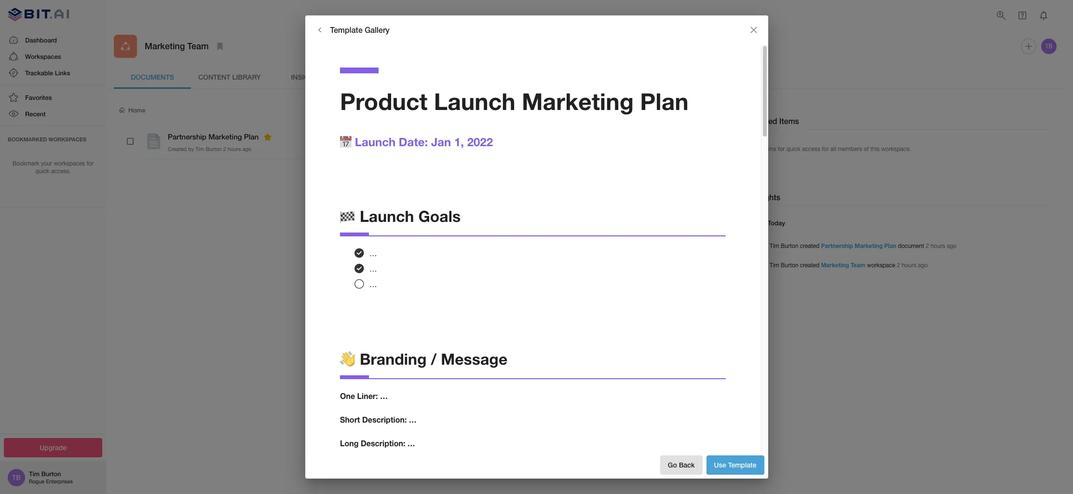 Task type: locate. For each thing, give the bounding box(es) containing it.
0 horizontal spatial hours
[[228, 146, 241, 152]]

document
[[899, 243, 925, 250]]

launch up 2022
[[434, 87, 516, 115]]

settings
[[368, 73, 401, 81]]

launch
[[434, 87, 516, 115], [355, 135, 396, 149], [360, 207, 414, 225]]

0 horizontal spatial for
[[87, 160, 94, 167]]

rogue
[[29, 479, 44, 485]]

message
[[441, 350, 508, 368]]

dashboard
[[25, 36, 57, 44]]

0 vertical spatial launch
[[434, 87, 516, 115]]

long
[[340, 439, 359, 448]]

created left marketing team link at the bottom right
[[800, 262, 820, 269]]

use
[[715, 461, 727, 469]]

ago down "document"
[[919, 262, 928, 269]]

tim inside tim burton created partnership marketing plan document 2 hours ago
[[770, 243, 780, 250]]

recent button
[[0, 106, 106, 122]]

template right the use
[[729, 461, 757, 469]]

0 vertical spatial team
[[187, 41, 209, 51]]

2
[[223, 146, 226, 152], [926, 243, 930, 250], [898, 262, 901, 269]]

product launch marketing plan
[[340, 87, 689, 115]]

0 vertical spatial template
[[330, 25, 363, 34]]

created for marketing
[[800, 262, 820, 269]]

product
[[340, 87, 428, 115]]

1 vertical spatial launch
[[355, 135, 396, 149]]

1 vertical spatial hours
[[931, 243, 946, 250]]

tb inside button
[[1046, 43, 1053, 50]]

0 vertical spatial quick
[[787, 146, 801, 152]]

2 vertical spatial plan
[[885, 242, 897, 250]]

0 vertical spatial tb
[[1046, 43, 1053, 50]]

marketing
[[145, 41, 185, 51], [522, 87, 634, 115], [209, 132, 242, 141], [855, 242, 883, 250], [822, 262, 850, 269]]

hours right "document"
[[931, 243, 946, 250]]

tab list containing documents
[[114, 66, 1059, 89]]

1 vertical spatial 2
[[926, 243, 930, 250]]

0 vertical spatial created
[[800, 243, 820, 250]]

tim inside tim burton rogue enterprises
[[29, 470, 40, 478]]

2 horizontal spatial plan
[[885, 242, 897, 250]]

template
[[330, 25, 363, 34], [729, 461, 757, 469]]

burton for marketing
[[781, 262, 799, 269]]

hours down partnership marketing plan
[[228, 146, 241, 152]]

gallery
[[365, 25, 390, 34]]

created up tim burton created marketing team workspace 2 hours ago
[[800, 243, 820, 250]]

2 created from the top
[[800, 262, 820, 269]]

partnership up by
[[168, 132, 207, 141]]

quick inside bookmark your workspaces for quick access.
[[35, 168, 49, 175]]

1 horizontal spatial hours
[[902, 262, 917, 269]]

description: for short
[[362, 415, 407, 424]]

0 horizontal spatial quick
[[35, 168, 49, 175]]

insights
[[291, 73, 323, 81], [753, 192, 781, 202]]

1 horizontal spatial quick
[[787, 146, 801, 152]]

partnership
[[168, 132, 207, 141], [822, 242, 854, 250]]

go back button
[[661, 455, 703, 475]]

0 horizontal spatial tb
[[12, 474, 21, 482]]

description: down short description: …
[[361, 439, 406, 448]]

tb
[[1046, 43, 1053, 50], [12, 474, 21, 482]]

0 vertical spatial hours
[[228, 146, 241, 152]]

0 horizontal spatial insights
[[291, 73, 323, 81]]

0 horizontal spatial template
[[330, 25, 363, 34]]

team left bookmark image
[[187, 41, 209, 51]]

settings link
[[346, 66, 423, 89]]

short description: …
[[340, 415, 417, 424]]

1 horizontal spatial 2
[[898, 262, 901, 269]]

template left gallery
[[330, 25, 363, 34]]

1,
[[455, 135, 464, 149]]

1 vertical spatial description:
[[361, 439, 406, 448]]

hours
[[228, 146, 241, 152], [931, 243, 946, 250], [902, 262, 917, 269]]

pinned
[[753, 116, 778, 125]]

tim for marketing
[[770, 262, 780, 269]]

2 down partnership marketing plan
[[223, 146, 226, 152]]

1 horizontal spatial template
[[729, 461, 757, 469]]

quick left access
[[787, 146, 801, 152]]

1 horizontal spatial plan
[[641, 87, 689, 115]]

partnership up marketing team link at the bottom right
[[822, 242, 854, 250]]

2 right "document"
[[926, 243, 930, 250]]

1 created from the top
[[800, 243, 820, 250]]

tim for partnership
[[770, 243, 780, 250]]

1 vertical spatial quick
[[35, 168, 49, 175]]

2 vertical spatial ago
[[919, 262, 928, 269]]

0 vertical spatial insights
[[291, 73, 323, 81]]

1 vertical spatial team
[[851, 262, 866, 269]]

tab list
[[114, 66, 1059, 89]]

launch for goals
[[360, 207, 414, 225]]

0 horizontal spatial plan
[[244, 132, 259, 141]]

1 horizontal spatial team
[[851, 262, 866, 269]]

documents
[[131, 73, 174, 81]]

0 vertical spatial plan
[[641, 87, 689, 115]]

for right workspaces
[[87, 160, 94, 167]]

2 horizontal spatial ago
[[947, 243, 957, 250]]

1 vertical spatial ago
[[947, 243, 957, 250]]

long description: …
[[340, 439, 415, 448]]

home link
[[118, 106, 146, 115]]

launch right 🏁
[[360, 207, 414, 225]]

plan
[[641, 87, 689, 115], [244, 132, 259, 141], [885, 242, 897, 250]]

workspaces
[[25, 52, 61, 60]]

1 horizontal spatial insights
[[753, 192, 781, 202]]

1 horizontal spatial ago
[[919, 262, 928, 269]]

0 vertical spatial partnership
[[168, 132, 207, 141]]

plan inside dialog
[[641, 87, 689, 115]]

2 vertical spatial launch
[[360, 207, 414, 225]]

1 vertical spatial plan
[[244, 132, 259, 141]]

favorites
[[25, 94, 52, 101]]

for inside bookmark your workspaces for quick access.
[[87, 160, 94, 167]]

0 horizontal spatial ago
[[243, 146, 252, 152]]

template gallery
[[330, 25, 390, 34]]

favorites button
[[0, 89, 106, 106]]

created inside tim burton created marketing team workspace 2 hours ago
[[800, 262, 820, 269]]

team down partnership marketing plan link
[[851, 262, 866, 269]]

quick
[[787, 146, 801, 152], [35, 168, 49, 175]]

pin
[[753, 146, 761, 152]]

📅 launch date: jan 1, 2022
[[340, 135, 493, 149]]

2 vertical spatial 2
[[898, 262, 901, 269]]

2 right the workspace
[[898, 262, 901, 269]]

burton inside tim burton created marketing team workspace 2 hours ago
[[781, 262, 799, 269]]

2 inside tim burton created marketing team workspace 2 hours ago
[[898, 262, 901, 269]]

launch for marketing
[[434, 87, 516, 115]]

0 vertical spatial ago
[[243, 146, 252, 152]]

hours inside tim burton created partnership marketing plan document 2 hours ago
[[931, 243, 946, 250]]

1 horizontal spatial partnership
[[822, 242, 854, 250]]

quick down your
[[35, 168, 49, 175]]

ago right "document"
[[947, 243, 957, 250]]

0 vertical spatial 2
[[223, 146, 226, 152]]

launch right 📅
[[355, 135, 396, 149]]

tim burton rogue enterprises
[[29, 470, 73, 485]]

pin items for quick access for all members of this workspace.
[[753, 146, 912, 152]]

1 vertical spatial template
[[729, 461, 757, 469]]

for left all
[[822, 146, 829, 152]]

members
[[838, 146, 863, 152]]

workspaces
[[49, 136, 86, 142]]

items
[[780, 116, 800, 125]]

2 horizontal spatial 2
[[926, 243, 930, 250]]

burton inside tim burton rogue enterprises
[[41, 470, 61, 478]]

ago down partnership marketing plan
[[243, 146, 252, 152]]

1 vertical spatial created
[[800, 262, 820, 269]]

1 horizontal spatial tb
[[1046, 43, 1053, 50]]

burton
[[206, 146, 222, 152], [781, 243, 799, 250], [781, 262, 799, 269], [41, 470, 61, 478]]

bookmarked
[[8, 136, 47, 142]]

one liner: …
[[340, 392, 388, 401]]

burton inside tim burton created partnership marketing plan document 2 hours ago
[[781, 243, 799, 250]]

hours down "document"
[[902, 262, 917, 269]]

tim inside tim burton created marketing team workspace 2 hours ago
[[770, 262, 780, 269]]

description: up long description: …
[[362, 415, 407, 424]]

burton for enterprises
[[41, 470, 61, 478]]

1 vertical spatial tb
[[12, 474, 21, 482]]

created
[[800, 243, 820, 250], [800, 262, 820, 269]]

team
[[187, 41, 209, 51], [851, 262, 866, 269]]

2 vertical spatial hours
[[902, 262, 917, 269]]

for right items
[[778, 146, 785, 152]]

library
[[232, 73, 261, 81]]

dashboard button
[[0, 32, 106, 48]]

0 vertical spatial description:
[[362, 415, 407, 424]]

created inside tim burton created partnership marketing plan document 2 hours ago
[[800, 243, 820, 250]]

of
[[864, 146, 869, 152]]

upgrade button
[[4, 438, 102, 457]]

use template
[[715, 461, 757, 469]]

workspace
[[868, 262, 896, 269]]

workspaces
[[54, 160, 85, 167]]

for
[[778, 146, 785, 152], [822, 146, 829, 152], [87, 160, 94, 167]]

2 horizontal spatial hours
[[931, 243, 946, 250]]

jan
[[431, 135, 451, 149]]

pinned items
[[753, 116, 800, 125]]



Task type: describe. For each thing, give the bounding box(es) containing it.
enterprises
[[46, 479, 73, 485]]

created
[[168, 146, 187, 152]]

access.
[[51, 168, 71, 175]]

marketing team
[[145, 41, 209, 51]]

content library link
[[191, 66, 268, 89]]

tb button
[[1040, 37, 1059, 55]]

🏁
[[340, 207, 356, 225]]

description: for long
[[361, 439, 406, 448]]

content
[[198, 73, 230, 81]]

0 horizontal spatial partnership
[[168, 132, 207, 141]]

0 horizontal spatial team
[[187, 41, 209, 51]]

go back
[[668, 461, 695, 469]]

short
[[340, 415, 360, 424]]

0 horizontal spatial 2
[[223, 146, 226, 152]]

bookmark image
[[214, 41, 226, 52]]

partnership marketing plan link
[[822, 242, 897, 250]]

bookmark your workspaces for quick access.
[[13, 160, 94, 175]]

ago inside tim burton created partnership marketing plan document 2 hours ago
[[947, 243, 957, 250]]

marketing inside dialog
[[522, 87, 634, 115]]

1 horizontal spatial for
[[778, 146, 785, 152]]

partnership marketing plan
[[168, 132, 259, 141]]

liner:
[[357, 392, 378, 401]]

1 vertical spatial insights
[[753, 192, 781, 202]]

marketing team link
[[822, 262, 866, 269]]

ago inside tim burton created marketing team workspace 2 hours ago
[[919, 262, 928, 269]]

all
[[831, 146, 837, 152]]

branding
[[360, 350, 427, 368]]

access
[[803, 146, 821, 152]]

1 vertical spatial partnership
[[822, 242, 854, 250]]

tim burton created partnership marketing plan document 2 hours ago
[[770, 242, 957, 250]]

/
[[431, 350, 437, 368]]

goals
[[419, 207, 461, 225]]

bookmarked workspaces
[[8, 136, 86, 142]]

home
[[128, 106, 146, 114]]

created by tim burton 2 hours ago
[[168, 146, 252, 152]]

👋 branding / message
[[340, 350, 508, 368]]

trackable links
[[25, 69, 70, 77]]

one
[[340, 392, 355, 401]]

today
[[768, 219, 786, 227]]

documents link
[[114, 66, 191, 89]]

workspaces button
[[0, 48, 106, 65]]

this
[[871, 146, 880, 152]]

trackable
[[25, 69, 53, 77]]

product launch marketing plan dialog
[[305, 15, 769, 494]]

hours inside tim burton created marketing team workspace 2 hours ago
[[902, 262, 917, 269]]

bookmark
[[13, 160, 39, 167]]

template inside button
[[729, 461, 757, 469]]

2022
[[467, 135, 493, 149]]

🏁 launch goals
[[340, 207, 461, 225]]

trackable links button
[[0, 65, 106, 81]]

insights link
[[268, 66, 346, 89]]

upgrade
[[40, 443, 67, 451]]

2 horizontal spatial for
[[822, 146, 829, 152]]

back
[[679, 461, 695, 469]]

date:
[[399, 135, 428, 149]]

your
[[41, 160, 52, 167]]

links
[[55, 69, 70, 77]]

📅
[[340, 135, 352, 149]]

launch for date:
[[355, 135, 396, 149]]

2 inside tim burton created partnership marketing plan document 2 hours ago
[[926, 243, 930, 250]]

tim for enterprises
[[29, 470, 40, 478]]

tim burton created marketing team workspace 2 hours ago
[[770, 262, 928, 269]]

👋
[[340, 350, 356, 368]]

workspace.
[[882, 146, 912, 152]]

content library
[[198, 73, 261, 81]]

by
[[188, 146, 194, 152]]

use template button
[[707, 455, 765, 475]]

recent
[[25, 110, 46, 118]]

remove favorite image
[[262, 131, 274, 143]]

burton for partnership
[[781, 243, 799, 250]]

created for partnership
[[800, 243, 820, 250]]

items
[[763, 146, 777, 152]]

go
[[668, 461, 677, 469]]



Task type: vqa. For each thing, say whether or not it's contained in the screenshot.
Workspace notes are visible to all members and guests. text field
no



